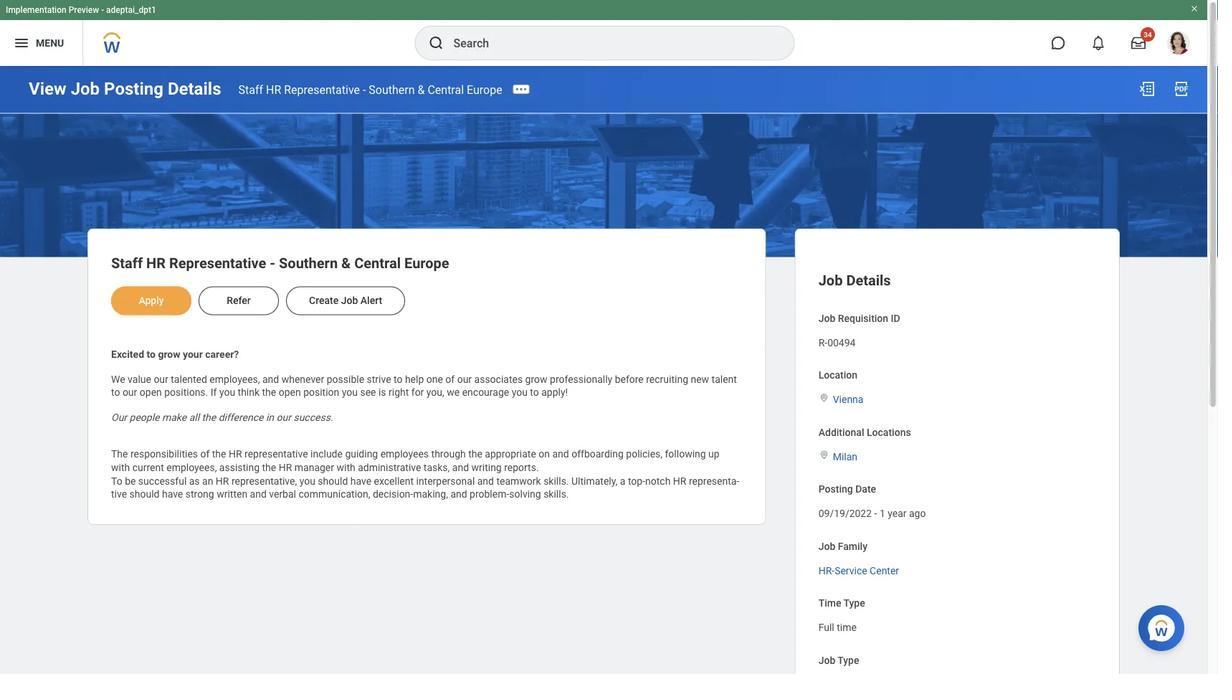 Task type: locate. For each thing, give the bounding box(es) containing it.
people
[[129, 412, 160, 423]]

possible
[[327, 373, 364, 385]]

- inside posting date element
[[875, 508, 877, 519]]

representative for staff hr representative - southern & central europe button
[[169, 255, 266, 272]]

you,
[[427, 387, 445, 398]]

our people make all the difference in our success .
[[111, 412, 333, 423]]

posting date element
[[819, 499, 926, 520]]

should
[[318, 475, 348, 487], [129, 489, 160, 500]]

talent
[[712, 373, 737, 385]]

you down associates
[[512, 387, 528, 398]]

strive
[[367, 373, 391, 385]]

job up hr-
[[819, 540, 836, 552]]

1 horizontal spatial grow
[[525, 373, 548, 385]]

0 horizontal spatial southern
[[279, 255, 338, 272]]

0 horizontal spatial representative
[[169, 255, 266, 272]]

0 horizontal spatial details
[[168, 79, 221, 99]]

view printable version (pdf) image
[[1173, 80, 1191, 98]]

34
[[1144, 30, 1152, 39]]

details
[[168, 79, 221, 99], [847, 272, 891, 289]]

staff for staff hr representative - southern & central europe link
[[239, 83, 263, 96]]

justify image
[[13, 34, 30, 52]]

1 open from the left
[[140, 387, 162, 398]]

1 with from the left
[[111, 462, 130, 473]]

1 horizontal spatial central
[[428, 83, 464, 96]]

job details
[[819, 272, 891, 289]]

0 vertical spatial &
[[418, 83, 425, 96]]

of up 'we'
[[446, 373, 455, 385]]

0 horizontal spatial &
[[341, 255, 351, 272]]

skills. right solving
[[544, 489, 569, 500]]

refer button
[[199, 287, 279, 315]]

southern inside group
[[279, 255, 338, 272]]

grow inside we value our talented employees, and whenever possible strive to help one of our associates grow professionally before recruiting new talent to our open positions. if you think the open position you see is right for you, we encourage you to apply!
[[525, 373, 548, 385]]

inbox large image
[[1132, 36, 1146, 50]]

the inside we value our talented employees, and whenever possible strive to help one of our associates grow professionally before recruiting new talent to our open positions. if you think the open position you see is right for you, we encourage you to apply!
[[262, 387, 276, 398]]

the right think at the bottom left of the page
[[262, 387, 276, 398]]

job up the job requisition id element
[[819, 312, 836, 324]]

1 vertical spatial southern
[[279, 255, 338, 272]]

1 horizontal spatial open
[[279, 387, 301, 398]]

to
[[147, 348, 156, 360], [394, 373, 403, 385], [111, 387, 120, 398], [530, 387, 539, 398]]

southern
[[369, 83, 415, 96], [279, 255, 338, 272]]

employees, inside the responsibilities of the hr representative include guiding employees through the appropriate on and offboarding policies, following up with current employees, assisting the hr manager with administrative tasks, and writing reports. to be successful as an hr representative, you should have excellent interpersonal and teamwork skills. ultimately, a top-notch hr representa tive should have strong written and verbal communication, decision-making, and problem-solving skills.
[[167, 462, 217, 473]]

0 vertical spatial central
[[428, 83, 464, 96]]

0 horizontal spatial europe
[[405, 255, 449, 272]]

type right 'time'
[[844, 598, 865, 609]]

profile logan mcneil image
[[1168, 32, 1191, 57]]

job details button
[[819, 272, 891, 289]]

central down search image
[[428, 83, 464, 96]]

our down value
[[123, 387, 137, 398]]

is
[[379, 387, 386, 398]]

full time
[[819, 622, 857, 634]]

type down time
[[838, 655, 860, 666]]

following
[[665, 448, 706, 460]]

you down "possible"
[[342, 387, 358, 398]]

1 vertical spatial grow
[[525, 373, 548, 385]]

0 vertical spatial employees,
[[210, 373, 260, 385]]

1 vertical spatial of
[[200, 448, 210, 460]]

excellent
[[374, 475, 414, 487]]

whenever
[[282, 373, 324, 385]]

0 vertical spatial europe
[[467, 83, 503, 96]]

0 vertical spatial representative
[[284, 83, 360, 96]]

you inside the responsibilities of the hr representative include guiding employees through the appropriate on and offboarding policies, following up with current employees, assisting the hr manager with administrative tasks, and writing reports. to be successful as an hr representative, you should have excellent interpersonal and teamwork skills. ultimately, a top-notch hr representa tive should have strong written and verbal communication, decision-making, and problem-solving skills.
[[300, 475, 316, 487]]

representative
[[284, 83, 360, 96], [169, 255, 266, 272]]

new
[[691, 373, 709, 385]]

year
[[888, 508, 907, 519]]

1 vertical spatial &
[[341, 255, 351, 272]]

position
[[303, 387, 339, 398]]

right
[[389, 387, 409, 398]]

0 vertical spatial should
[[318, 475, 348, 487]]

to left apply!
[[530, 387, 539, 398]]

job down full
[[819, 655, 836, 666]]

0 horizontal spatial have
[[162, 489, 183, 500]]

to
[[111, 475, 122, 487]]

employees, up as
[[167, 462, 217, 473]]

1 horizontal spatial &
[[418, 83, 425, 96]]

the
[[262, 387, 276, 398], [202, 412, 216, 423], [212, 448, 226, 460], [468, 448, 483, 460], [262, 462, 276, 473]]

staff inside group
[[111, 255, 143, 272]]

search image
[[428, 34, 445, 52]]

refer
[[227, 295, 251, 307]]

1 horizontal spatial details
[[847, 272, 891, 289]]

- inside menu banner
[[101, 5, 104, 15]]

implementation preview -   adeptai_dpt1
[[6, 5, 156, 15]]

0 horizontal spatial open
[[140, 387, 162, 398]]

southern for staff hr representative - southern & central europe link
[[369, 83, 415, 96]]

and
[[262, 373, 279, 385], [553, 448, 569, 460], [452, 462, 469, 473], [477, 475, 494, 487], [250, 489, 267, 500], [451, 489, 467, 500]]

top-
[[628, 475, 646, 487]]

0 vertical spatial staff hr representative - southern & central europe
[[239, 83, 503, 96]]

representative inside group
[[169, 255, 266, 272]]

0 vertical spatial of
[[446, 373, 455, 385]]

.
[[331, 412, 333, 423]]

teamwork
[[497, 475, 541, 487]]

menu button
[[0, 20, 83, 66]]

open down whenever
[[279, 387, 301, 398]]

up
[[709, 448, 720, 460]]

europe for staff hr representative - southern & central europe button
[[405, 255, 449, 272]]

2 open from the left
[[279, 387, 301, 398]]

& inside group
[[341, 255, 351, 272]]

type
[[844, 598, 865, 609], [838, 655, 860, 666]]

representative
[[245, 448, 308, 460]]

excited
[[111, 348, 144, 360]]

and inside we value our talented employees, and whenever possible strive to help one of our associates grow professionally before recruiting new talent to our open positions. if you think the open position you see is right for you, we encourage you to apply!
[[262, 373, 279, 385]]

central up alert
[[354, 255, 401, 272]]

be
[[125, 475, 136, 487]]

date
[[856, 483, 876, 495]]

manager
[[295, 462, 334, 473]]

09/19/2022 - 1 year ago
[[819, 508, 926, 519]]

1 horizontal spatial southern
[[369, 83, 415, 96]]

should down be
[[129, 489, 160, 500]]

1 vertical spatial central
[[354, 255, 401, 272]]

open
[[140, 387, 162, 398], [279, 387, 301, 398]]

grow left your
[[158, 348, 180, 360]]

should up communication, on the bottom left
[[318, 475, 348, 487]]

0 vertical spatial details
[[168, 79, 221, 99]]

you down manager
[[300, 475, 316, 487]]

make
[[162, 412, 187, 423]]

before
[[615, 373, 644, 385]]

1 horizontal spatial posting
[[819, 483, 853, 495]]

0 vertical spatial type
[[844, 598, 865, 609]]

as
[[189, 475, 200, 487]]

0 horizontal spatial central
[[354, 255, 401, 272]]

type for job type
[[838, 655, 860, 666]]

1 horizontal spatial staff
[[239, 83, 263, 96]]

family
[[838, 540, 868, 552]]

1 vertical spatial staff hr representative - southern & central europe
[[111, 255, 449, 272]]

an
[[202, 475, 213, 487]]

of inside we value our talented employees, and whenever possible strive to help one of our associates grow professionally before recruiting new talent to our open positions. if you think the open position you see is right for you, we encourage you to apply!
[[446, 373, 455, 385]]

problem-
[[470, 489, 509, 500]]

1 horizontal spatial representative
[[284, 83, 360, 96]]

0 horizontal spatial of
[[200, 448, 210, 460]]

policies,
[[626, 448, 663, 460]]

employees, up think at the bottom left of the page
[[210, 373, 260, 385]]

1 horizontal spatial should
[[318, 475, 348, 487]]

and down representative, on the left bottom of page
[[250, 489, 267, 500]]

staff hr representative - southern & central europe
[[239, 83, 503, 96], [111, 255, 449, 272]]

preview
[[69, 5, 99, 15]]

r-00494
[[819, 337, 856, 348]]

0 horizontal spatial posting
[[104, 79, 163, 99]]

0 horizontal spatial with
[[111, 462, 130, 473]]

with down guiding
[[337, 462, 356, 473]]

hr-service center
[[819, 565, 899, 577]]

0 vertical spatial have
[[351, 475, 372, 487]]

job requisition id
[[819, 312, 901, 324]]

grow up apply!
[[525, 373, 548, 385]]

the responsibilities of the hr representative include guiding employees through the appropriate on and offboarding policies, following up with current employees, assisting the hr manager with administrative tasks, and writing reports. to be successful as an hr representative, you should have excellent interpersonal and teamwork skills. ultimately, a top-notch hr representa tive should have strong written and verbal communication, decision-making, and problem-solving skills.
[[111, 448, 740, 500]]

have down guiding
[[351, 475, 372, 487]]

- inside group
[[270, 255, 275, 272]]

job for job family
[[819, 540, 836, 552]]

0 horizontal spatial grow
[[158, 348, 180, 360]]

-
[[101, 5, 104, 15], [363, 83, 366, 96], [270, 255, 275, 272], [875, 508, 877, 519]]

employees,
[[210, 373, 260, 385], [167, 462, 217, 473]]

1 vertical spatial employees,
[[167, 462, 217, 473]]

time type
[[819, 598, 865, 609]]

central inside group
[[354, 255, 401, 272]]

to up right
[[394, 373, 403, 385]]

milan link
[[833, 448, 858, 462]]

skills. down on
[[544, 475, 569, 487]]

have down successful
[[162, 489, 183, 500]]

1 vertical spatial posting
[[819, 483, 853, 495]]

1 vertical spatial europe
[[405, 255, 449, 272]]

1 vertical spatial staff
[[111, 255, 143, 272]]

job up job requisition id
[[819, 272, 843, 289]]

central for staff hr representative - southern & central europe link
[[428, 83, 464, 96]]

export to excel image
[[1139, 80, 1156, 98]]

the up assisting
[[212, 448, 226, 460]]

0 horizontal spatial staff
[[111, 255, 143, 272]]

staff hr representative - southern & central europe inside group
[[111, 255, 449, 272]]

in
[[266, 412, 274, 423]]

1 vertical spatial representative
[[169, 255, 266, 272]]

0 vertical spatial posting
[[104, 79, 163, 99]]

skills.
[[544, 475, 569, 487], [544, 489, 569, 500]]

tive
[[111, 475, 740, 500]]

job
[[71, 79, 100, 99], [819, 272, 843, 289], [341, 295, 358, 307], [819, 312, 836, 324], [819, 540, 836, 552], [819, 655, 836, 666]]

europe inside group
[[405, 255, 449, 272]]

positions.
[[164, 387, 208, 398]]

with down the the
[[111, 462, 130, 473]]

1 vertical spatial have
[[162, 489, 183, 500]]

and left whenever
[[262, 373, 279, 385]]

0 horizontal spatial should
[[129, 489, 160, 500]]

1 vertical spatial details
[[847, 272, 891, 289]]

hr-
[[819, 565, 835, 577]]

staff
[[239, 83, 263, 96], [111, 255, 143, 272]]

and right on
[[553, 448, 569, 460]]

all
[[189, 412, 199, 423]]

of inside the responsibilities of the hr representative include guiding employees through the appropriate on and offboarding policies, following up with current employees, assisting the hr manager with administrative tasks, and writing reports. to be successful as an hr representative, you should have excellent interpersonal and teamwork skills. ultimately, a top-notch hr representa tive should have strong written and verbal communication, decision-making, and problem-solving skills.
[[200, 448, 210, 460]]

of up an
[[200, 448, 210, 460]]

a
[[620, 475, 626, 487]]

1 vertical spatial skills.
[[544, 489, 569, 500]]

0 vertical spatial southern
[[369, 83, 415, 96]]

success
[[294, 412, 331, 423]]

1 horizontal spatial europe
[[467, 83, 503, 96]]

open down value
[[140, 387, 162, 398]]

additional
[[819, 426, 865, 438]]

1 horizontal spatial of
[[446, 373, 455, 385]]

1 horizontal spatial with
[[337, 462, 356, 473]]

0 vertical spatial staff
[[239, 83, 263, 96]]

0 vertical spatial skills.
[[544, 475, 569, 487]]

job family
[[819, 540, 868, 552]]

job left alert
[[341, 295, 358, 307]]

1 vertical spatial type
[[838, 655, 860, 666]]

1 horizontal spatial have
[[351, 475, 372, 487]]

we value our talented employees, and whenever possible strive to help one of our associates grow professionally before recruiting new talent to our open positions. if you think the open position you see is right for you, we encourage you to apply!
[[111, 373, 740, 398]]



Task type: vqa. For each thing, say whether or not it's contained in the screenshot.
first The Date
no



Task type: describe. For each thing, give the bounding box(es) containing it.
responsibilities
[[130, 448, 198, 460]]

communication,
[[299, 489, 370, 500]]

r-
[[819, 337, 828, 348]]

associates
[[474, 373, 523, 385]]

adeptai_dpt1
[[106, 5, 156, 15]]

we
[[447, 387, 460, 398]]

solving
[[509, 489, 541, 500]]

job for job type
[[819, 655, 836, 666]]

strong
[[186, 489, 214, 500]]

requisition
[[838, 312, 889, 324]]

staff for staff hr representative - southern & central europe button
[[111, 255, 143, 272]]

center
[[870, 565, 899, 577]]

job details group
[[819, 269, 1097, 674]]

the up representative, on the left bottom of page
[[262, 462, 276, 473]]

create job alert
[[309, 295, 382, 307]]

our right in
[[277, 412, 291, 423]]

reports.
[[504, 462, 539, 473]]

apply
[[139, 295, 164, 307]]

job inside button
[[341, 295, 358, 307]]

your
[[183, 348, 203, 360]]

help
[[405, 373, 424, 385]]

europe for staff hr representative - southern & central europe link
[[467, 83, 503, 96]]

include
[[311, 448, 343, 460]]

one
[[427, 373, 443, 385]]

career?
[[205, 348, 239, 360]]

alert
[[361, 295, 382, 307]]

making,
[[413, 489, 448, 500]]

posting inside job details group
[[819, 483, 853, 495]]

& for staff hr representative - southern & central europe link
[[418, 83, 425, 96]]

staff hr representative - southern & central europe link
[[239, 83, 503, 96]]

and down interpersonal on the left
[[451, 489, 467, 500]]

appropriate
[[485, 448, 536, 460]]

southern for staff hr representative - southern & central europe button
[[279, 255, 338, 272]]

you right if
[[219, 387, 235, 398]]

id
[[891, 312, 901, 324]]

verbal
[[269, 489, 296, 500]]

assisting
[[219, 462, 260, 473]]

ultimately,
[[572, 475, 618, 487]]

job for job details
[[819, 272, 843, 289]]

2 with from the left
[[337, 462, 356, 473]]

vienna
[[833, 394, 864, 405]]

staff hr representative - southern & central europe button
[[111, 255, 449, 272]]

the up writing
[[468, 448, 483, 460]]

encourage
[[462, 387, 509, 398]]

and down through
[[452, 462, 469, 473]]

ago
[[909, 508, 926, 519]]

representa
[[689, 475, 740, 487]]

posting date
[[819, 483, 876, 495]]

1 skills. from the top
[[544, 475, 569, 487]]

our right value
[[154, 373, 168, 385]]

0 vertical spatial grow
[[158, 348, 180, 360]]

full
[[819, 622, 835, 634]]

professionally
[[550, 373, 613, 385]]

type for time type
[[844, 598, 865, 609]]

1 vertical spatial should
[[129, 489, 160, 500]]

for
[[412, 387, 424, 398]]

notch
[[646, 475, 671, 487]]

interpersonal
[[416, 475, 475, 487]]

central for staff hr representative - southern & central europe button
[[354, 255, 401, 272]]

employees, inside we value our talented employees, and whenever possible strive to help one of our associates grow professionally before recruiting new talent to our open positions. if you think the open position you see is right for you, we encourage you to apply!
[[210, 373, 260, 385]]

Search Workday  search field
[[454, 27, 765, 59]]

decision-
[[373, 489, 413, 500]]

hr-service center link
[[819, 562, 899, 577]]

on
[[539, 448, 550, 460]]

our
[[111, 412, 127, 423]]

job right view
[[71, 79, 100, 99]]

details inside group
[[847, 272, 891, 289]]

staff hr representative - southern & central europe group
[[111, 252, 743, 501]]

create job alert button
[[286, 287, 405, 315]]

menu banner
[[0, 0, 1208, 66]]

1
[[880, 508, 886, 519]]

apply!
[[542, 387, 568, 398]]

09/19/2022
[[819, 508, 872, 519]]

location image
[[819, 450, 830, 460]]

see
[[360, 387, 376, 398]]

full time element
[[819, 619, 857, 634]]

writing
[[472, 462, 502, 473]]

close environment banner image
[[1191, 4, 1199, 13]]

representative,
[[232, 475, 297, 487]]

representative for staff hr representative - southern & central europe link
[[284, 83, 360, 96]]

2 skills. from the top
[[544, 489, 569, 500]]

location image
[[819, 393, 830, 403]]

job type
[[819, 655, 860, 666]]

milan
[[833, 451, 858, 462]]

apply button
[[111, 287, 191, 315]]

our up 'we'
[[457, 373, 472, 385]]

locations
[[867, 426, 911, 438]]

administrative
[[358, 462, 421, 473]]

the right all
[[202, 412, 216, 423]]

to right excited
[[147, 348, 156, 360]]

through
[[431, 448, 466, 460]]

time
[[837, 622, 857, 634]]

to down we
[[111, 387, 120, 398]]

34 button
[[1123, 27, 1155, 59]]

and down writing
[[477, 475, 494, 487]]

job requisition id element
[[819, 328, 856, 349]]

recruiting
[[646, 373, 689, 385]]

current
[[132, 462, 164, 473]]

job for job requisition id
[[819, 312, 836, 324]]

think
[[238, 387, 260, 398]]

the
[[111, 448, 128, 460]]

view job posting details
[[29, 79, 221, 99]]

guiding
[[345, 448, 378, 460]]

offboarding
[[572, 448, 624, 460]]

value
[[128, 373, 151, 385]]

& for staff hr representative - southern & central europe button
[[341, 255, 351, 272]]

difference
[[219, 412, 264, 423]]

view job posting details main content
[[0, 66, 1208, 674]]

successful
[[138, 475, 187, 487]]

if
[[211, 387, 217, 398]]

view
[[29, 79, 66, 99]]

vienna link
[[833, 391, 864, 405]]

we
[[111, 373, 125, 385]]

staff hr representative - southern & central europe for staff hr representative - southern & central europe button
[[111, 255, 449, 272]]

additional locations
[[819, 426, 911, 438]]

written
[[217, 489, 248, 500]]

staff hr representative - southern & central europe for staff hr representative - southern & central europe link
[[239, 83, 503, 96]]

talented
[[171, 373, 207, 385]]

notifications large image
[[1092, 36, 1106, 50]]



